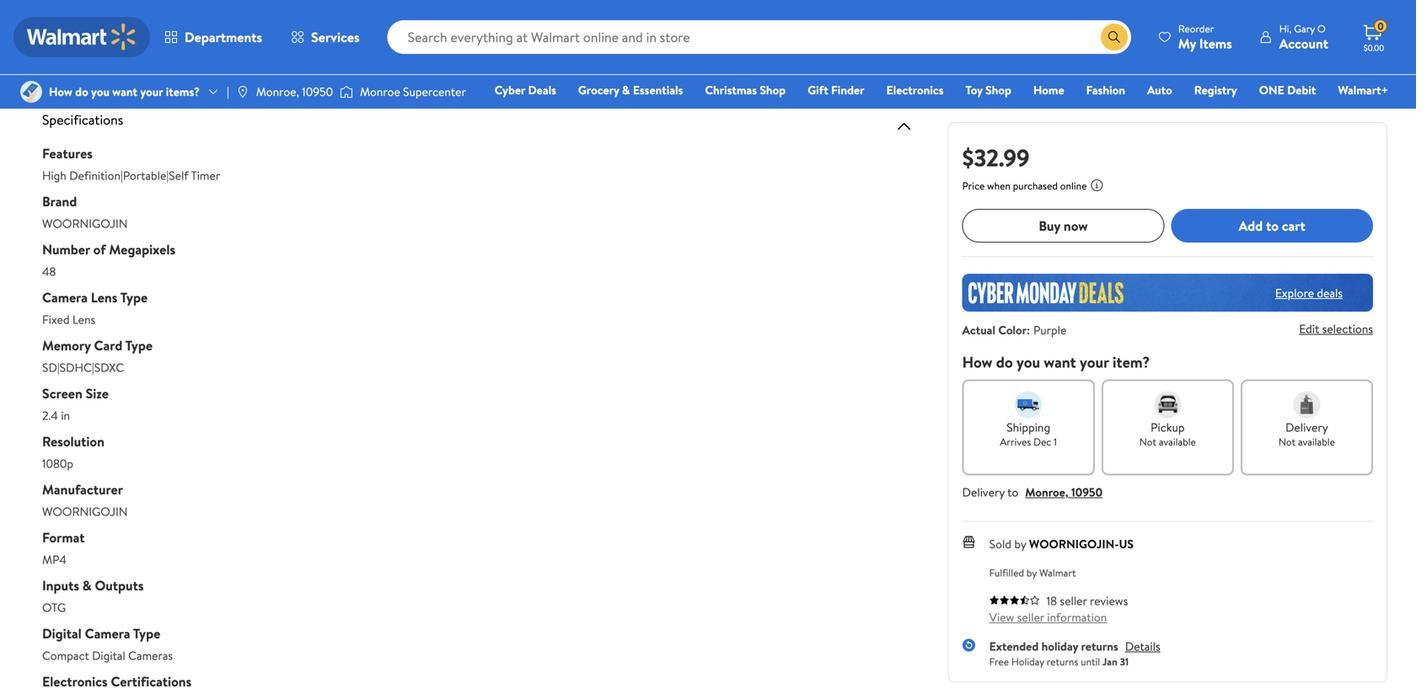 Task type: locate. For each thing, give the bounding box(es) containing it.
until
[[1081, 655, 1100, 669]]

provide
[[509, 57, 548, 73]]

electronics down compact
[[42, 673, 108, 691]]

1 vertical spatial how
[[962, 352, 993, 373]]

fashion link
[[1079, 81, 1133, 99]]

1080p
[[606, 0, 638, 14]]

1 vertical spatial want
[[1044, 352, 1076, 373]]

0 vertical spatial by
[[1014, 536, 1026, 553]]

0 vertical spatial camera
[[42, 288, 88, 307]]

woornigojin up of
[[42, 215, 128, 232]]

available inside pickup not available
[[1159, 435, 1196, 449]]

0 vertical spatial in
[[649, 27, 658, 44]]

returns left until
[[1047, 655, 1078, 669]]

& down here,
[[622, 82, 630, 98]]

delivery inside delivery not available
[[1286, 419, 1328, 436]]

1 horizontal spatial &
[[622, 82, 630, 98]]

by right sold
[[1014, 536, 1026, 553]]

1 vertical spatial 10950
[[1071, 484, 1103, 501]]

digital up compact
[[42, 625, 82, 643]]

2 horizontal spatial  image
[[340, 83, 353, 100]]

product
[[214, 57, 255, 73]]

 image right |
[[236, 85, 249, 99]]

 image
[[20, 81, 42, 103], [340, 83, 353, 100], [236, 85, 249, 99]]

camera up compact
[[85, 625, 130, 643]]

24000
[[121, 27, 155, 44]]

0
[[1378, 19, 1384, 33]]

and up the what
[[562, 27, 580, 44]]

returns
[[1081, 639, 1118, 655], [1047, 655, 1078, 669]]

seller for view
[[1017, 609, 1044, 626]]

taking
[[619, 13, 651, 29]]

& inside features high definition|portable|self timer brand woornigojin number of megapixels 48 camera lens type fixed lens memory card type sd|sdhc|sdxc screen size 2.4 in resolution 1080p manufacturer woornigojin format mp4 inputs & outputs otg digital camera type compact digital cameras electronics certifications
[[82, 577, 92, 595]]

0 horizontal spatial how
[[49, 83, 72, 100]]

0 vertical spatial delivery
[[1286, 419, 1328, 436]]

0 horizontal spatial  image
[[20, 81, 42, 103]]

48mp
[[652, 0, 683, 14]]

moment,
[[287, 13, 333, 29]]

see
[[599, 57, 616, 73]]

shop right toy
[[986, 82, 1011, 98]]

services
[[311, 28, 360, 46]]

1 not from the left
[[1140, 435, 1157, 449]]

gift finder link
[[800, 81, 872, 99]]

1 horizontal spatial digital
[[92, 648, 125, 664]]

returns left 31
[[1081, 639, 1118, 655]]

0 horizontal spatial in
[[61, 408, 70, 424]]

walmart+
[[1338, 82, 1388, 98]]

and left the we in the top left of the page
[[648, 57, 667, 73]]

in left one.
[[649, 27, 658, 44]]

christmas
[[705, 82, 757, 98]]

 image down manufacturers,
[[340, 83, 353, 100]]

type right card
[[125, 336, 153, 355]]

1 horizontal spatial delivery
[[1286, 419, 1328, 436]]

1 horizontal spatial want
[[1044, 352, 1076, 373]]

1 horizontal spatial easy
[[361, 0, 384, 14]]

do
[[75, 83, 88, 100], [996, 352, 1013, 373]]

want for item?
[[1044, 352, 1076, 373]]

1 shop from the left
[[760, 82, 786, 98]]

account
[[1279, 34, 1329, 53]]

timed
[[181, 13, 212, 29]]

0 horizontal spatial easy
[[157, 0, 180, 14]]

1 available from the left
[[1159, 435, 1196, 449]]

1 vertical spatial delivery
[[962, 484, 1005, 501]]

2 horizontal spatial &
[[641, 0, 649, 14]]

of
[[93, 240, 106, 259]]

0 horizontal spatial want
[[112, 83, 137, 100]]

type down 'megapixels'
[[120, 288, 148, 307]]

electronics up specifications icon at the top right of the page
[[886, 82, 944, 98]]

fhd left '1080p' at the top of page
[[579, 0, 604, 14]]

view seller information link
[[989, 609, 1107, 626]]

enjoy
[[589, 13, 617, 29]]

see
[[790, 57, 809, 73]]

2 available from the left
[[1298, 435, 1335, 449]]

0 vertical spatial digital
[[685, 0, 719, 14]]

fixed
[[42, 311, 70, 328]]

switch
[[519, 13, 551, 29]]

1 horizontal spatial returns
[[1081, 639, 1118, 655]]

shipping
[[1007, 419, 1050, 436]]

outputs
[[95, 577, 144, 595]]

available inside delivery not available
[[1298, 435, 1335, 449]]

shoot
[[442, 13, 472, 29]]

to left use
[[387, 0, 398, 14]]

0 vertical spatial want
[[112, 83, 137, 100]]

how do you want your items?
[[49, 83, 200, 100]]

1 vertical spatial electronics
[[42, 673, 108, 691]]

your left 'item?'
[[1080, 352, 1109, 373]]

0 horizontal spatial do
[[75, 83, 88, 100]]

1 vertical spatial camera
[[85, 625, 130, 643]]

at
[[554, 13, 564, 29]]

not inside delivery not available
[[1279, 435, 1296, 449]]

1 horizontal spatial 10950
[[1071, 484, 1103, 501]]

one.
[[661, 27, 683, 44]]

monroe, down information.
[[256, 83, 299, 100]]

1 horizontal spatial  image
[[236, 85, 249, 99]]

1 horizontal spatial not
[[1279, 435, 1296, 449]]

add to cart
[[1239, 216, 1306, 235]]

0 horizontal spatial electronics
[[42, 673, 108, 691]]

price
[[962, 179, 985, 193]]

woornigojin
[[42, 215, 128, 232], [42, 504, 128, 520]]

items
[[1199, 34, 1232, 53]]

monroe, down dec at bottom
[[1025, 484, 1068, 501]]

0 vertical spatial monroe,
[[256, 83, 299, 100]]

your for items?
[[140, 83, 163, 100]]

available for delivery
[[1298, 435, 1335, 449]]

1 vertical spatial by
[[1027, 566, 1037, 580]]

1 vertical spatial digital
[[42, 625, 82, 643]]

to left cart
[[1266, 216, 1279, 235]]

digital left cameras
[[92, 648, 125, 664]]

information.
[[257, 57, 321, 73]]

seize
[[240, 13, 265, 29]]

1 horizontal spatial available
[[1298, 435, 1335, 449]]

shop
[[760, 82, 786, 98], [986, 82, 1011, 98]]

view seller information
[[989, 609, 1107, 626]]

1 horizontal spatial in
[[649, 27, 658, 44]]

1 horizontal spatial electronics
[[886, 82, 944, 98]]

you
[[145, 57, 164, 73], [578, 57, 596, 73], [91, 83, 110, 100], [1017, 352, 1040, 373]]

2 not from the left
[[1279, 435, 1296, 449]]

grocery & essentials
[[578, 82, 683, 98]]

your left items?
[[140, 83, 163, 100]]

digital right 48mp at the top left of page
[[685, 0, 719, 14]]

10950 down information.
[[302, 83, 333, 100]]

0 horizontal spatial delivery
[[962, 484, 1005, 501]]

do down aim
[[75, 83, 88, 100]]

come
[[764, 13, 795, 29]]

buy
[[1039, 216, 1060, 235]]

0 vertical spatial your
[[140, 83, 163, 100]]

departments
[[185, 28, 262, 46]]

want down show
[[112, 83, 137, 100]]

not
[[1140, 435, 1157, 449], [1279, 435, 1296, 449]]

in right 2.4 in the bottom left of the page
[[61, 408, 70, 424]]

0 vertical spatial &
[[641, 0, 649, 14]]

megapixels
[[109, 240, 175, 259]]

1 horizontal spatial your
[[1080, 352, 1109, 373]]

how do you want your item?
[[962, 352, 1150, 373]]

camera up fixed
[[42, 288, 88, 307]]

price when purchased online
[[962, 179, 1087, 193]]

want down 'purple'
[[1044, 352, 1076, 373]]

delivery not available
[[1279, 419, 1335, 449]]

and
[[255, 0, 274, 14], [421, 0, 439, 14], [562, 27, 580, 44], [452, 57, 471, 73], [648, 57, 667, 73]]

not for delivery
[[1279, 435, 1296, 449]]

1 horizontal spatial shop
[[986, 82, 1011, 98]]

 image for monroe, 10950
[[236, 85, 249, 99]]

with
[[797, 13, 819, 29]]

2 shop from the left
[[986, 82, 1011, 98]]

gary
[[1294, 21, 1315, 36]]

not down "intent image for pickup"
[[1140, 435, 1157, 449]]

intent image for shipping image
[[1015, 392, 1042, 419]]

shop down it.
[[760, 82, 786, 98]]

seller right 18 on the bottom of page
[[1060, 593, 1087, 609]]

0 vertical spatial 10950
[[302, 83, 333, 100]]

type up cameras
[[133, 625, 160, 643]]

3.3333 stars out of 5, based on 18 seller reviews element
[[989, 596, 1040, 606]]

specifications image
[[894, 116, 914, 137]]

Walmart Site-Wide search field
[[387, 20, 1131, 54]]

0 horizontal spatial not
[[1140, 435, 1157, 449]]

1 vertical spatial your
[[1080, 352, 1109, 373]]

available for pickup
[[1159, 435, 1196, 449]]

&
[[641, 0, 649, 14], [622, 82, 630, 98], [82, 577, 92, 595]]

cyber deals link
[[487, 81, 564, 99]]

0 vertical spatial do
[[75, 83, 88, 100]]

1 vertical spatial woornigojin
[[42, 504, 128, 520]]

delivery up sold
[[962, 484, 1005, 501]]

take
[[196, 0, 218, 14]]

0 vertical spatial how
[[49, 83, 72, 100]]

 image for monroe supercenter
[[340, 83, 353, 100]]

available down intent image for delivery
[[1298, 435, 1335, 449]]

to left 'take' on the top left
[[183, 0, 194, 14]]

lens right fixed
[[72, 311, 95, 328]]

0 horizontal spatial returns
[[1047, 655, 1078, 669]]

10950
[[302, 83, 333, 100], [1071, 484, 1103, 501]]

explore
[[1275, 285, 1314, 301]]

delivery down intent image for delivery
[[1286, 419, 1328, 436]]

cameras】
[[100, 0, 154, 14]]

1 horizontal spatial fhd
[[579, 0, 604, 14]]

explore deals link
[[1269, 278, 1350, 308]]

0 horizontal spatial shop
[[760, 82, 786, 98]]

& left 48mp at the top left of page
[[641, 0, 649, 14]]

electronics inside features high definition|portable|self timer brand woornigojin number of megapixels 48 camera lens type fixed lens memory card type sd|sdhc|sdxc screen size 2.4 in resolution 1080p manufacturer woornigojin format mp4 inputs & outputs otg digital camera type compact digital cameras electronics certifications
[[42, 673, 108, 691]]

 image for how do you want your items?
[[20, 81, 42, 103]]

sold by woornigojin-us
[[989, 536, 1134, 553]]

seller down 3.3333 stars out of 5, based on 18 seller reviews element
[[1017, 609, 1044, 626]]

0 horizontal spatial monroe,
[[256, 83, 299, 100]]

deals
[[528, 82, 556, 98]]

1 horizontal spatial do
[[996, 352, 1013, 373]]

0 horizontal spatial &
[[82, 577, 92, 595]]

1 horizontal spatial how
[[962, 352, 993, 373]]

woornigojin down "manufacturer"
[[42, 504, 128, 520]]

32gb
[[822, 13, 851, 29]]

2 vertical spatial &
[[82, 577, 92, 595]]

0 horizontal spatial seller
[[1017, 609, 1044, 626]]

not inside pickup not available
[[1140, 435, 1157, 449]]

lens
[[91, 288, 117, 307], [72, 311, 95, 328]]

0 horizontal spatial available
[[1159, 435, 1196, 449]]

aim
[[81, 57, 100, 73]]

fhd up charging
[[505, 0, 529, 14]]

by
[[1014, 536, 1026, 553], [1027, 566, 1037, 580]]

by right fulfilled
[[1027, 566, 1037, 580]]

edit selections button
[[1299, 321, 1373, 337]]

walmart image
[[27, 24, 137, 51]]

easy up capacity
[[361, 0, 384, 14]]

your
[[140, 83, 163, 100], [1080, 352, 1109, 373]]

digital inside 【dual cameras】 easy to take selfies and others|portable: easy to use and carry|1080p fhd capture: fhd 1080p & 48mp digital camera|beautiful design:dreamy purple|multifunctional: timed shot seize the moment, contnuous shooting, shoot or selfie switch at will. enjoy taking photos|mass storage: come with 32gb sd card, store up to 24000 photos|long endurance: 800mah capacity battery|otg transmission: charging and transmission in one.
[[685, 0, 719, 14]]

hi, gary o account
[[1279, 21, 1329, 53]]

0 horizontal spatial your
[[140, 83, 163, 100]]

monroe,
[[256, 83, 299, 100], [1025, 484, 1068, 501]]

do down the color on the right of the page
[[996, 352, 1013, 373]]

0 horizontal spatial fhd
[[505, 0, 529, 14]]

1 vertical spatial do
[[996, 352, 1013, 373]]

10950 up 'woornigojin-'
[[1071, 484, 1103, 501]]

easy left timed
[[157, 0, 180, 14]]

how down we at the left top of page
[[49, 83, 72, 100]]

departments button
[[150, 17, 277, 57]]

shop for toy shop
[[986, 82, 1011, 98]]

1 horizontal spatial monroe,
[[1025, 484, 1068, 501]]

18 seller reviews
[[1047, 593, 1128, 609]]

& inside 【dual cameras】 easy to take selfies and others|portable: easy to use and carry|1080p fhd capture: fhd 1080p & 48mp digital camera|beautiful design:dreamy purple|multifunctional: timed shot seize the moment, contnuous shooting, shoot or selfie switch at will. enjoy taking photos|mass storage: come with 32gb sd card, store up to 24000 photos|long endurance: 800mah capacity battery|otg transmission: charging and transmission in one.
[[641, 0, 649, 14]]

intent image for delivery image
[[1293, 392, 1320, 419]]

 image up specifications
[[20, 81, 42, 103]]

1 vertical spatial in
[[61, 408, 70, 424]]

2 horizontal spatial digital
[[685, 0, 719, 14]]

available down "intent image for pickup"
[[1159, 435, 1196, 449]]

0 vertical spatial woornigojin
[[42, 215, 128, 232]]

essentials
[[633, 82, 683, 98]]

disclaimer
[[832, 57, 883, 73]]

store
[[62, 27, 89, 44]]

you left the see
[[578, 57, 596, 73]]

how down actual
[[962, 352, 993, 373]]

available
[[1159, 435, 1196, 449], [1298, 435, 1335, 449]]

edit selections
[[1299, 321, 1373, 337]]

registry
[[1194, 82, 1237, 98]]

& right inputs
[[82, 577, 92, 595]]

edit
[[1299, 321, 1319, 337]]

not down intent image for delivery
[[1279, 435, 1296, 449]]

lens up card
[[91, 288, 117, 307]]

1 horizontal spatial seller
[[1060, 593, 1087, 609]]



Task type: describe. For each thing, give the bounding box(es) containing it.
card
[[94, 336, 122, 355]]

will.
[[567, 13, 586, 29]]

card,
[[871, 13, 897, 29]]

want for items?
[[112, 83, 137, 100]]

manufacturers,
[[324, 57, 402, 73]]

debit
[[1287, 82, 1316, 98]]

design:dreamy
[[813, 0, 889, 14]]

certifications
[[111, 673, 192, 691]]

gift finder
[[808, 82, 865, 98]]

deals
[[1317, 285, 1343, 301]]

delivery for not
[[1286, 419, 1328, 436]]

not for pickup
[[1140, 435, 1157, 449]]

you right show
[[145, 57, 164, 73]]

us
[[1119, 536, 1134, 553]]

add to cart button
[[1171, 209, 1373, 243]]

cyber monday deals image
[[962, 274, 1373, 312]]

selfie
[[489, 13, 516, 29]]

shop for christmas shop
[[760, 82, 786, 98]]

0 vertical spatial lens
[[91, 288, 117, 307]]

2 woornigojin from the top
[[42, 504, 128, 520]]

how for how do you want your item?
[[962, 352, 993, 373]]

2 vertical spatial digital
[[92, 648, 125, 664]]

jan
[[1103, 655, 1118, 669]]

information
[[1047, 609, 1107, 626]]

camera|beautiful
[[722, 0, 810, 14]]

1 vertical spatial monroe,
[[1025, 484, 1068, 501]]

christmas shop link
[[697, 81, 793, 99]]

otg
[[42, 600, 66, 616]]

you down aim
[[91, 83, 110, 100]]

we aim to show you accurate product information. manufacturers, suppliers and others provide what you see here, and we have not verified it. see our disclaimer
[[62, 57, 883, 73]]

how for how do you want your items?
[[49, 83, 72, 100]]

in inside 【dual cameras】 easy to take selfies and others|portable: easy to use and carry|1080p fhd capture: fhd 1080p & 48mp digital camera|beautiful design:dreamy purple|multifunctional: timed shot seize the moment, contnuous shooting, shoot or selfie switch at will. enjoy taking photos|mass storage: come with 32gb sd card, store up to 24000 photos|long endurance: 800mah capacity battery|otg transmission: charging and transmission in one.
[[649, 27, 658, 44]]

sold
[[989, 536, 1012, 553]]

by for fulfilled
[[1027, 566, 1037, 580]]

and right use
[[421, 0, 439, 14]]

toy shop
[[966, 82, 1011, 98]]

to right aim
[[102, 57, 113, 73]]

cart
[[1282, 216, 1306, 235]]

do for how do you want your items?
[[75, 83, 88, 100]]

Search search field
[[387, 20, 1131, 54]]

1 vertical spatial type
[[125, 336, 153, 355]]

o
[[1317, 21, 1326, 36]]

0 horizontal spatial digital
[[42, 625, 82, 643]]

pickup not available
[[1140, 419, 1196, 449]]

extended
[[989, 639, 1039, 655]]

manufacturer
[[42, 480, 123, 499]]

specifications
[[42, 110, 123, 129]]

1 vertical spatial &
[[622, 82, 630, 98]]

charging
[[512, 27, 559, 44]]

2 vertical spatial type
[[133, 625, 160, 643]]

not
[[713, 57, 730, 73]]

【dual cameras】 easy to take selfies and others|portable: easy to use and carry|1080p fhd capture: fhd 1080p & 48mp digital camera|beautiful design:dreamy purple|multifunctional: timed shot seize the moment, contnuous shooting, shoot or selfie switch at will. enjoy taking photos|mass storage: come with 32gb sd card, store up to 24000 photos|long endurance: 800mah capacity battery|otg transmission: charging and transmission in one.
[[62, 0, 897, 44]]

add
[[1239, 216, 1263, 235]]

the
[[267, 13, 284, 29]]

fashion
[[1086, 82, 1125, 98]]

to down "arrives"
[[1007, 484, 1019, 501]]

others
[[473, 57, 506, 73]]

0 vertical spatial electronics
[[886, 82, 944, 98]]

you down the :
[[1017, 352, 1040, 373]]

do for how do you want your item?
[[996, 352, 1013, 373]]

to right up
[[107, 27, 118, 44]]

view
[[989, 609, 1014, 626]]

monroe
[[360, 83, 400, 100]]

hi,
[[1279, 21, 1292, 36]]

have
[[687, 57, 710, 73]]

woornigojin-
[[1029, 536, 1119, 553]]

and left others
[[452, 57, 471, 73]]

size
[[86, 384, 109, 403]]

2 easy from the left
[[361, 0, 384, 14]]

one
[[1259, 82, 1284, 98]]

or
[[475, 13, 486, 29]]

0 vertical spatial type
[[120, 288, 148, 307]]

compact
[[42, 648, 89, 664]]

storage:
[[719, 13, 761, 29]]

we
[[62, 57, 78, 73]]

pickup
[[1151, 419, 1185, 436]]

in inside features high definition|portable|self timer brand woornigojin number of megapixels 48 camera lens type fixed lens memory card type sd|sdhc|sdxc screen size 2.4 in resolution 1080p manufacturer woornigojin format mp4 inputs & outputs otg digital camera type compact digital cameras electronics certifications
[[61, 408, 70, 424]]

2.4
[[42, 408, 58, 424]]

1 fhd from the left
[[505, 0, 529, 14]]

sd
[[854, 13, 869, 29]]

use
[[401, 0, 418, 14]]

delivery for to
[[962, 484, 1005, 501]]

and right the selfies
[[255, 0, 274, 14]]

what
[[550, 57, 575, 73]]

reorder my items
[[1178, 21, 1232, 53]]

0 horizontal spatial 10950
[[302, 83, 333, 100]]

electronics link
[[879, 81, 951, 99]]

details
[[1125, 639, 1160, 655]]

seller for 18
[[1060, 593, 1087, 609]]

intent image for pickup image
[[1154, 392, 1181, 419]]

auto link
[[1140, 81, 1180, 99]]

|
[[227, 83, 229, 100]]

shooting,
[[392, 13, 439, 29]]

endurance:
[[224, 27, 281, 44]]

$32.99
[[962, 141, 1030, 174]]

toy
[[966, 82, 983, 98]]

your for item?
[[1080, 352, 1109, 373]]

finder
[[831, 82, 865, 98]]

holiday
[[1011, 655, 1044, 669]]

holiday
[[1042, 639, 1078, 655]]

search icon image
[[1108, 30, 1121, 44]]

gift
[[808, 82, 828, 98]]

color
[[998, 322, 1027, 338]]

fulfilled by walmart
[[989, 566, 1076, 580]]

others|portable:
[[277, 0, 359, 14]]

buy now button
[[962, 209, 1164, 243]]

reviews
[[1090, 593, 1128, 609]]

monroe supercenter
[[360, 83, 466, 100]]

1 easy from the left
[[157, 0, 180, 14]]

2 fhd from the left
[[579, 0, 604, 14]]

cyber deals
[[495, 82, 556, 98]]

definition|portable|self
[[69, 167, 188, 184]]

by for sold
[[1014, 536, 1026, 553]]

transmission
[[583, 27, 646, 44]]

transmission:
[[442, 27, 510, 44]]

explore deals
[[1275, 285, 1343, 301]]

verified
[[733, 57, 772, 73]]

christmas shop
[[705, 82, 786, 98]]

reorder
[[1178, 21, 1214, 36]]

capture:
[[532, 0, 576, 14]]

1 vertical spatial lens
[[72, 311, 95, 328]]

one debit link
[[1252, 81, 1324, 99]]

purple
[[1033, 322, 1067, 338]]

actual
[[962, 322, 996, 338]]

1 woornigojin from the top
[[42, 215, 128, 232]]

to inside button
[[1266, 216, 1279, 235]]

1
[[1054, 435, 1057, 449]]

memory
[[42, 336, 91, 355]]

grocery & essentials link
[[571, 81, 691, 99]]

legal information image
[[1090, 179, 1104, 192]]



Task type: vqa. For each thing, say whether or not it's contained in the screenshot.
compact
yes



